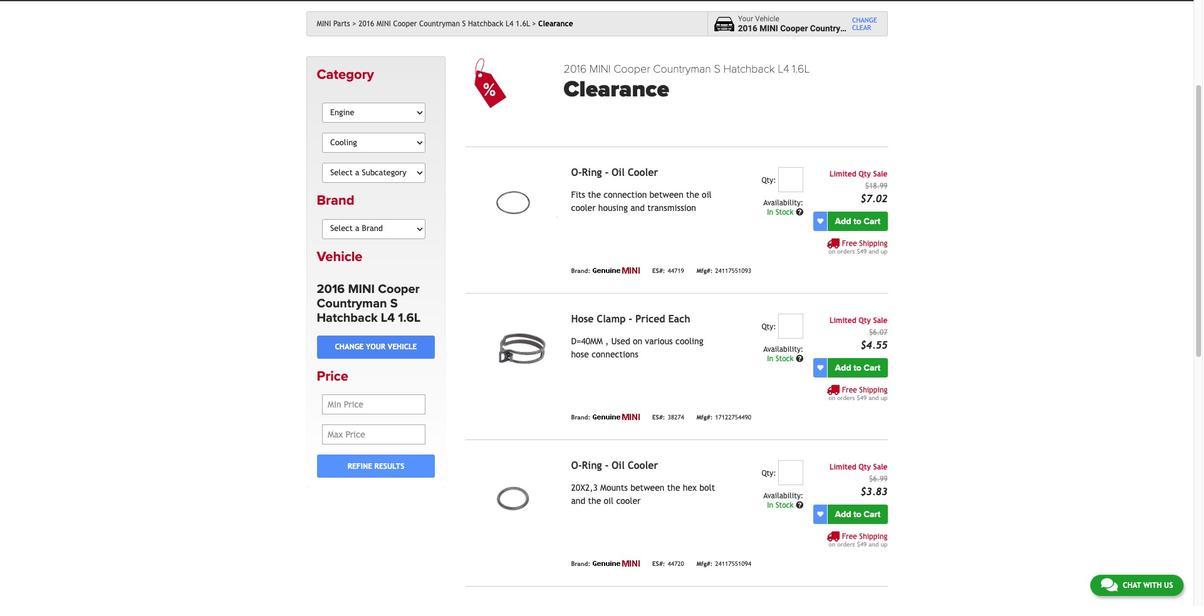 Task type: locate. For each thing, give the bounding box(es) containing it.
3 stock from the top
[[776, 501, 794, 510]]

es#: 44720
[[653, 561, 684, 568]]

2 vertical spatial question circle image
[[796, 502, 804, 509]]

1 to from the top
[[854, 216, 862, 227]]

2 vertical spatial in
[[767, 501, 774, 510]]

2 vertical spatial add to cart
[[835, 509, 881, 520]]

1 add to cart button from the top
[[828, 212, 888, 231]]

2 ring from the top
[[582, 460, 602, 472]]

1 free shipping on orders $49 and up from the top
[[829, 239, 888, 255]]

ring
[[582, 167, 602, 178], [582, 460, 602, 472]]

o-ring - oil cooler up mounts
[[571, 460, 658, 472]]

free shipping on orders $49 and up for $4.55
[[829, 386, 888, 402]]

1 brand: from the top
[[571, 268, 591, 275]]

2 add to cart button from the top
[[828, 358, 888, 378]]

2 cooler from the top
[[628, 460, 658, 472]]

availability: for $3.83
[[764, 492, 804, 501]]

in stock for $4.55
[[767, 355, 796, 363]]

qty for $4.55
[[859, 316, 871, 325]]

1 vertical spatial $49
[[857, 395, 867, 402]]

orders for $7.02
[[838, 248, 855, 255]]

2 question circle image from the top
[[796, 355, 804, 363]]

to for $3.83
[[854, 509, 862, 520]]

genuine mini - corporate logo image for $7.02
[[593, 267, 640, 274]]

cooper inside 2016 mini cooper countryman s hatchback l4 1.6l clearance
[[614, 62, 650, 76]]

free shipping on orders $49 and up
[[829, 239, 888, 255], [829, 386, 888, 402], [829, 533, 888, 548]]

free down limited qty sale $6.99 $3.83
[[842, 533, 857, 541]]

3 in from the top
[[767, 501, 774, 510]]

add to cart button down $3.83
[[828, 505, 888, 524]]

3 qty: from the top
[[762, 469, 776, 478]]

each
[[669, 313, 691, 325]]

- right clamp
[[629, 313, 633, 325]]

cooler down mounts
[[616, 496, 641, 506]]

2 sale from the top
[[874, 316, 888, 325]]

1 vertical spatial o-ring - oil cooler
[[571, 460, 658, 472]]

1 vertical spatial add
[[835, 363, 852, 373]]

1 vertical spatial free shipping on orders $49 and up
[[829, 386, 888, 402]]

qty: for $4.55
[[762, 323, 776, 331]]

ring for $3.83
[[582, 460, 602, 472]]

2 vertical spatial add
[[835, 509, 852, 520]]

- for $7.02
[[605, 167, 609, 178]]

1 o-ring - oil cooler from the top
[[571, 167, 658, 178]]

0 vertical spatial add
[[835, 216, 852, 227]]

0 horizontal spatial oil
[[604, 496, 614, 506]]

2 in stock from the top
[[767, 355, 796, 363]]

the down 20x2,3
[[588, 496, 601, 506]]

0 vertical spatial question circle image
[[796, 209, 804, 216]]

2016 mini cooper countryman s hatchback l4 1.6l
[[359, 19, 530, 28], [317, 282, 421, 326]]

brand
[[317, 193, 355, 209]]

1 cooler from the top
[[628, 167, 658, 178]]

add to cart down $7.02
[[835, 216, 881, 227]]

sale for $7.02
[[874, 170, 888, 178]]

o-ring - oil cooler link
[[571, 167, 658, 178], [571, 460, 658, 472]]

$49 for $7.02
[[857, 248, 867, 255]]

1 vertical spatial shipping
[[860, 386, 888, 395]]

1 horizontal spatial vehicle
[[388, 343, 417, 352]]

0 vertical spatial clearance
[[539, 19, 573, 28]]

1 o-ring - oil cooler link from the top
[[571, 167, 658, 178]]

qty:
[[762, 176, 776, 185], [762, 323, 776, 331], [762, 469, 776, 478]]

0 vertical spatial orders
[[838, 248, 855, 255]]

1 vertical spatial oil
[[612, 460, 625, 472]]

ring up 20x2,3
[[582, 460, 602, 472]]

1 vertical spatial clearance
[[564, 76, 669, 103]]

3 availability: from the top
[[764, 492, 804, 501]]

vehicle inside your vehicle 2016 mini cooper countryman s hatchback l4 1.6l
[[755, 14, 780, 23]]

1 ring from the top
[[582, 167, 602, 178]]

2 shipping from the top
[[860, 386, 888, 395]]

on inside d=40mm , used on various cooling hose connections
[[633, 336, 643, 346]]

1 vertical spatial cart
[[864, 363, 881, 373]]

stock for $4.55
[[776, 355, 794, 363]]

add to cart for $4.55
[[835, 363, 881, 373]]

cooler up connection on the top
[[628, 167, 658, 178]]

free shipping on orders $49 and up down $3.83
[[829, 533, 888, 548]]

cooler up 20x2,3 mounts between the hex bolt and the oil cooler
[[628, 460, 658, 472]]

1 vertical spatial add to cart button
[[828, 358, 888, 378]]

0 vertical spatial in stock
[[767, 208, 796, 217]]

0 vertical spatial oil
[[702, 190, 712, 200]]

brand: for $7.02
[[571, 268, 591, 275]]

cooling
[[676, 336, 704, 346]]

and inside fits the connection between the oil cooler housing and transmission
[[631, 203, 645, 213]]

between right mounts
[[631, 483, 665, 493]]

o-ring - oil cooler up connection on the top
[[571, 167, 658, 178]]

to
[[854, 216, 862, 227], [854, 363, 862, 373], [854, 509, 862, 520]]

s
[[462, 19, 466, 28], [859, 23, 865, 33], [714, 62, 721, 76], [390, 296, 398, 311]]

clearance inside 2016 mini cooper countryman s hatchback l4 1.6l clearance
[[564, 76, 669, 103]]

1 vertical spatial qty:
[[762, 323, 776, 331]]

3 shipping from the top
[[860, 533, 888, 541]]

2 vertical spatial availability:
[[764, 492, 804, 501]]

3 question circle image from the top
[[796, 502, 804, 509]]

change link
[[852, 16, 877, 24]]

1 free from the top
[[842, 239, 857, 248]]

2 orders from the top
[[838, 395, 855, 402]]

o- up 20x2,3
[[571, 460, 582, 472]]

0 vertical spatial oil
[[612, 167, 625, 178]]

1 vertical spatial brand:
[[571, 415, 591, 422]]

brand: for $4.55
[[571, 415, 591, 422]]

2 vertical spatial mfg#:
[[697, 561, 713, 568]]

add right add to wish list icon
[[835, 363, 852, 373]]

free shipping on orders $49 and up for $3.83
[[829, 533, 888, 548]]

1 vertical spatial es#:
[[653, 415, 665, 422]]

between up transmission
[[650, 190, 684, 200]]

add to cart down $3.83
[[835, 509, 881, 520]]

qty inside limited qty sale $6.99 $3.83
[[859, 463, 871, 472]]

2 vertical spatial orders
[[838, 541, 855, 548]]

2 vertical spatial vehicle
[[388, 343, 417, 352]]

between inside fits the connection between the oil cooler housing and transmission
[[650, 190, 684, 200]]

2 vertical spatial free shipping on orders $49 and up
[[829, 533, 888, 548]]

es#: 44719
[[653, 268, 684, 275]]

add to wish list image for $7.02
[[818, 218, 824, 225]]

3 limited from the top
[[830, 463, 857, 472]]

1 oil from the top
[[612, 167, 625, 178]]

add to cart down $4.55
[[835, 363, 881, 373]]

3 free from the top
[[842, 533, 857, 541]]

hatchback
[[468, 19, 504, 28], [867, 23, 908, 33], [724, 62, 775, 76], [317, 311, 378, 326]]

1 $49 from the top
[[857, 248, 867, 255]]

to down $3.83
[[854, 509, 862, 520]]

vehicle right your
[[755, 14, 780, 23]]

cart down $4.55
[[864, 363, 881, 373]]

o- up fits
[[571, 167, 582, 178]]

genuine mini - corporate logo image up clamp
[[593, 267, 640, 274]]

in stock
[[767, 208, 796, 217], [767, 355, 796, 363], [767, 501, 796, 510]]

$49 down $3.83
[[857, 541, 867, 548]]

0 vertical spatial in
[[767, 208, 774, 217]]

genuine mini - corporate logo image left es#: 38274
[[593, 414, 640, 420]]

qty up '$6.07'
[[859, 316, 871, 325]]

qty inside limited qty sale $6.07 $4.55
[[859, 316, 871, 325]]

clear link
[[852, 24, 877, 31]]

cooler down fits
[[571, 203, 596, 213]]

$49 down $4.55
[[857, 395, 867, 402]]

2 add to wish list image from the top
[[818, 512, 824, 518]]

between
[[650, 190, 684, 200], [631, 483, 665, 493]]

stock for $3.83
[[776, 501, 794, 510]]

and for $3.83
[[869, 541, 879, 548]]

1 vertical spatial in stock
[[767, 355, 796, 363]]

2 to from the top
[[854, 363, 862, 373]]

add to cart button down $4.55
[[828, 358, 888, 378]]

cooler inside fits the connection between the oil cooler housing and transmission
[[571, 203, 596, 213]]

1 shipping from the top
[[860, 239, 888, 248]]

2016 mini cooper countryman s hatchback l4 1.6l clearance
[[564, 62, 810, 103]]

None number field
[[779, 167, 804, 192], [779, 314, 804, 339], [779, 461, 804, 486], [779, 167, 804, 192], [779, 314, 804, 339], [779, 461, 804, 486]]

fits
[[571, 190, 585, 200]]

1 vertical spatial availability:
[[764, 345, 804, 354]]

and down connection on the top
[[631, 203, 645, 213]]

0 vertical spatial free
[[842, 239, 857, 248]]

- up connection on the top
[[605, 167, 609, 178]]

vehicle right your at the bottom of page
[[388, 343, 417, 352]]

change for clear
[[852, 16, 877, 24]]

1 vertical spatial orders
[[838, 395, 855, 402]]

used
[[611, 336, 630, 346]]

hatchback inside your vehicle 2016 mini cooper countryman s hatchback l4 1.6l
[[867, 23, 908, 33]]

2 stock from the top
[[776, 355, 794, 363]]

1 vertical spatial add to wish list image
[[818, 512, 824, 518]]

orders
[[838, 248, 855, 255], [838, 395, 855, 402], [838, 541, 855, 548]]

1 limited from the top
[[830, 170, 857, 178]]

free shipping on orders $49 and up down $4.55
[[829, 386, 888, 402]]

oil inside fits the connection between the oil cooler housing and transmission
[[702, 190, 712, 200]]

add for $4.55
[[835, 363, 852, 373]]

1 genuine mini - corporate logo image from the top
[[593, 267, 640, 274]]

free down limited qty sale $18.99 $7.02
[[842, 239, 857, 248]]

and
[[631, 203, 645, 213], [869, 248, 879, 255], [869, 395, 879, 402], [571, 496, 586, 506], [869, 541, 879, 548]]

1 vertical spatial stock
[[776, 355, 794, 363]]

1 vertical spatial question circle image
[[796, 355, 804, 363]]

add to wish list image
[[818, 218, 824, 225], [818, 512, 824, 518]]

20x2,3
[[571, 483, 598, 493]]

free for $4.55
[[842, 386, 857, 395]]

1 vertical spatial up
[[881, 395, 888, 402]]

2 vertical spatial limited
[[830, 463, 857, 472]]

genuine mini - corporate logo image left es#: 44720
[[593, 561, 640, 567]]

mfg#: left 17122754490
[[697, 415, 713, 422]]

2 vertical spatial stock
[[776, 501, 794, 510]]

qty for $7.02
[[859, 170, 871, 178]]

0 vertical spatial qty
[[859, 170, 871, 178]]

mini inside your vehicle 2016 mini cooper countryman s hatchback l4 1.6l
[[760, 23, 778, 33]]

2 vertical spatial $49
[[857, 541, 867, 548]]

1 vertical spatial cooler
[[616, 496, 641, 506]]

es#: for $3.83
[[653, 561, 665, 568]]

vehicle down brand at the left top of the page
[[317, 249, 363, 265]]

2 o-ring - oil cooler link from the top
[[571, 460, 658, 472]]

2016 mini cooper countryman s hatchback l4 1.6l link
[[359, 19, 536, 28]]

1 question circle image from the top
[[796, 209, 804, 216]]

1 add to wish list image from the top
[[818, 218, 824, 225]]

in stock for $3.83
[[767, 501, 796, 510]]

1 add to cart from the top
[[835, 216, 881, 227]]

o-
[[571, 167, 582, 178], [571, 460, 582, 472]]

on for $7.02
[[829, 248, 836, 255]]

2 $49 from the top
[[857, 395, 867, 402]]

cooper inside your vehicle 2016 mini cooper countryman s hatchback l4 1.6l
[[781, 23, 808, 33]]

up down $4.55
[[881, 395, 888, 402]]

add to cart button for $3.83
[[828, 505, 888, 524]]

availability:
[[764, 199, 804, 207], [764, 345, 804, 354], [764, 492, 804, 501]]

3 add to cart button from the top
[[828, 505, 888, 524]]

0 vertical spatial cooler
[[628, 167, 658, 178]]

limited qty sale $6.07 $4.55
[[830, 316, 888, 351]]

1 vertical spatial add to cart
[[835, 363, 881, 373]]

2 horizontal spatial vehicle
[[755, 14, 780, 23]]

stock
[[776, 208, 794, 217], [776, 355, 794, 363], [776, 501, 794, 510]]

3 qty from the top
[[859, 463, 871, 472]]

sale up $6.99 at the right bottom
[[874, 463, 888, 472]]

0 vertical spatial genuine mini - corporate logo image
[[593, 267, 640, 274]]

the
[[588, 190, 601, 200], [686, 190, 700, 200], [667, 483, 680, 493], [588, 496, 601, 506]]

1 es#: from the top
[[653, 268, 665, 275]]

1 horizontal spatial cooler
[[616, 496, 641, 506]]

0 vertical spatial $49
[[857, 248, 867, 255]]

1 o- from the top
[[571, 167, 582, 178]]

$3.83
[[861, 486, 888, 498]]

2 vertical spatial -
[[605, 460, 609, 472]]

and down $4.55
[[869, 395, 879, 402]]

2 vertical spatial shipping
[[860, 533, 888, 541]]

1 horizontal spatial change
[[852, 16, 877, 24]]

0 vertical spatial stock
[[776, 208, 794, 217]]

2 vertical spatial sale
[[874, 463, 888, 472]]

limited for $3.83
[[830, 463, 857, 472]]

2 add to cart from the top
[[835, 363, 881, 373]]

sale
[[874, 170, 888, 178], [874, 316, 888, 325], [874, 463, 888, 472]]

1 sale from the top
[[874, 170, 888, 178]]

2016
[[359, 19, 374, 28], [738, 23, 758, 33], [564, 62, 587, 76], [317, 282, 345, 297]]

on
[[829, 248, 836, 255], [633, 336, 643, 346], [829, 395, 836, 402], [829, 541, 836, 548]]

vehicle
[[755, 14, 780, 23], [317, 249, 363, 265], [388, 343, 417, 352]]

$49 down $7.02
[[857, 248, 867, 255]]

0 vertical spatial o-
[[571, 167, 582, 178]]

in for $3.83
[[767, 501, 774, 510]]

question circle image
[[796, 209, 804, 216], [796, 355, 804, 363], [796, 502, 804, 509]]

2 qty from the top
[[859, 316, 871, 325]]

qty up $18.99
[[859, 170, 871, 178]]

o-ring - oil cooler for $3.83
[[571, 460, 658, 472]]

shipping down $7.02
[[860, 239, 888, 248]]

3 to from the top
[[854, 509, 862, 520]]

0 vertical spatial mfg#:
[[697, 268, 713, 275]]

3 in stock from the top
[[767, 501, 796, 510]]

0 vertical spatial vehicle
[[755, 14, 780, 23]]

priced
[[636, 313, 665, 325]]

0 vertical spatial o-ring - oil cooler link
[[571, 167, 658, 178]]

1 vertical spatial genuine mini - corporate logo image
[[593, 414, 640, 420]]

2 genuine mini - corporate logo image from the top
[[593, 414, 640, 420]]

1 vertical spatial cooler
[[628, 460, 658, 472]]

change
[[852, 16, 877, 24], [335, 343, 364, 352]]

mfg#: left 24117551094
[[697, 561, 713, 568]]

0 vertical spatial add to cart
[[835, 216, 881, 227]]

es#: left 38274
[[653, 415, 665, 422]]

0 horizontal spatial cooler
[[571, 203, 596, 213]]

1 add from the top
[[835, 216, 852, 227]]

es#: left 44720
[[653, 561, 665, 568]]

0 vertical spatial ring
[[582, 167, 602, 178]]

and down 20x2,3
[[571, 496, 586, 506]]

0 vertical spatial change
[[852, 16, 877, 24]]

2 vertical spatial es#:
[[653, 561, 665, 568]]

2 vertical spatial qty
[[859, 463, 871, 472]]

mini
[[317, 19, 331, 28], [377, 19, 391, 28], [760, 23, 778, 33], [590, 62, 611, 76], [348, 282, 375, 297]]

1 vertical spatial 2016 mini cooper countryman s hatchback l4 1.6l
[[317, 282, 421, 326]]

cart down $7.02
[[864, 216, 881, 227]]

$4.55
[[861, 340, 888, 351]]

add to cart for $7.02
[[835, 216, 881, 227]]

qty
[[859, 170, 871, 178], [859, 316, 871, 325], [859, 463, 871, 472]]

0 vertical spatial brand:
[[571, 268, 591, 275]]

2 es#: from the top
[[653, 415, 665, 422]]

availability: for $4.55
[[764, 345, 804, 354]]

on for $4.55
[[829, 395, 836, 402]]

2 oil from the top
[[612, 460, 625, 472]]

3 add from the top
[[835, 509, 852, 520]]

shipping for $7.02
[[860, 239, 888, 248]]

3 genuine mini - corporate logo image from the top
[[593, 561, 640, 567]]

clearance
[[539, 19, 573, 28], [564, 76, 669, 103]]

1 vertical spatial mfg#:
[[697, 415, 713, 422]]

chat with us
[[1123, 582, 1173, 590]]

24117551094
[[715, 561, 752, 568]]

oil
[[702, 190, 712, 200], [604, 496, 614, 506]]

to for $4.55
[[854, 363, 862, 373]]

0 vertical spatial availability:
[[764, 199, 804, 207]]

3 add to cart from the top
[[835, 509, 881, 520]]

cooler
[[628, 167, 658, 178], [628, 460, 658, 472]]

es#: left the 44719 on the top right of page
[[653, 268, 665, 275]]

mfg#:
[[697, 268, 713, 275], [697, 415, 713, 422], [697, 561, 713, 568]]

2 o-ring - oil cooler from the top
[[571, 460, 658, 472]]

1 vertical spatial qty
[[859, 316, 871, 325]]

2 brand: from the top
[[571, 415, 591, 422]]

question circle image for $7.02
[[796, 209, 804, 216]]

1 vertical spatial limited
[[830, 316, 857, 325]]

in stock for $7.02
[[767, 208, 796, 217]]

2 up from the top
[[881, 395, 888, 402]]

2 vertical spatial up
[[881, 541, 888, 548]]

1 in from the top
[[767, 208, 774, 217]]

0 vertical spatial qty:
[[762, 176, 776, 185]]

Max Price number field
[[322, 425, 426, 445]]

connections
[[592, 350, 639, 360]]

housing
[[599, 203, 628, 213]]

hose
[[571, 350, 589, 360]]

es#: for $7.02
[[653, 268, 665, 275]]

qty: for $7.02
[[762, 176, 776, 185]]

change clear
[[852, 16, 877, 31]]

$49 for $3.83
[[857, 541, 867, 548]]

1.6l
[[516, 19, 530, 28], [922, 23, 939, 33], [793, 62, 810, 76], [398, 311, 421, 326]]

1 availability: from the top
[[764, 199, 804, 207]]

add down limited qty sale $18.99 $7.02
[[835, 216, 852, 227]]

3 brand: from the top
[[571, 561, 591, 568]]

$49
[[857, 248, 867, 255], [857, 395, 867, 402], [857, 541, 867, 548]]

qty up $6.99 at the right bottom
[[859, 463, 871, 472]]

between inside 20x2,3 mounts between the hex bolt and the oil cooler
[[631, 483, 665, 493]]

2 limited from the top
[[830, 316, 857, 325]]

limited inside limited qty sale $6.99 $3.83
[[830, 463, 857, 472]]

2 vertical spatial brand:
[[571, 561, 591, 568]]

cart down $3.83
[[864, 509, 881, 520]]

free shipping on orders $49 and up down $7.02
[[829, 239, 888, 255]]

3 free shipping on orders $49 and up from the top
[[829, 533, 888, 548]]

cooler for $3.83
[[628, 460, 658, 472]]

and for $4.55
[[869, 395, 879, 402]]

1 vertical spatial vehicle
[[317, 249, 363, 265]]

s inside your vehicle 2016 mini cooper countryman s hatchback l4 1.6l
[[859, 23, 865, 33]]

shipping
[[860, 239, 888, 248], [860, 386, 888, 395], [860, 533, 888, 541]]

2 vertical spatial in stock
[[767, 501, 796, 510]]

limited
[[830, 170, 857, 178], [830, 316, 857, 325], [830, 463, 857, 472]]

2 mfg#: from the top
[[697, 415, 713, 422]]

sale inside limited qty sale $18.99 $7.02
[[874, 170, 888, 178]]

- up mounts
[[605, 460, 609, 472]]

up down $3.83
[[881, 541, 888, 548]]

shipping down $3.83
[[860, 533, 888, 541]]

3 $49 from the top
[[857, 541, 867, 548]]

1 vertical spatial change
[[335, 343, 364, 352]]

to down $7.02
[[854, 216, 862, 227]]

sale inside limited qty sale $6.07 $4.55
[[874, 316, 888, 325]]

0 vertical spatial cooler
[[571, 203, 596, 213]]

refine results
[[348, 462, 404, 471]]

2 vertical spatial cart
[[864, 509, 881, 520]]

1 vertical spatial in
[[767, 355, 774, 363]]

0 vertical spatial to
[[854, 216, 862, 227]]

2 vertical spatial qty:
[[762, 469, 776, 478]]

- for $4.55
[[629, 313, 633, 325]]

o-ring - oil cooler link up connection on the top
[[571, 167, 658, 178]]

3 es#: from the top
[[653, 561, 665, 568]]

1 orders from the top
[[838, 248, 855, 255]]

1 qty from the top
[[859, 170, 871, 178]]

connection
[[604, 190, 647, 200]]

shipping down $4.55
[[860, 386, 888, 395]]

in
[[767, 208, 774, 217], [767, 355, 774, 363], [767, 501, 774, 510]]

free down limited qty sale $6.07 $4.55
[[842, 386, 857, 395]]

1 cart from the top
[[864, 216, 881, 227]]

1 stock from the top
[[776, 208, 794, 217]]

-
[[605, 167, 609, 178], [629, 313, 633, 325], [605, 460, 609, 472]]

up down $7.02
[[881, 248, 888, 255]]

es#:
[[653, 268, 665, 275], [653, 415, 665, 422], [653, 561, 665, 568]]

1 horizontal spatial oil
[[702, 190, 712, 200]]

up for $7.02
[[881, 248, 888, 255]]

mfg#: 17122754490
[[697, 415, 752, 422]]

and down $7.02
[[869, 248, 879, 255]]

1 qty: from the top
[[762, 176, 776, 185]]

o-ring - oil cooler link up mounts
[[571, 460, 658, 472]]

3 up from the top
[[881, 541, 888, 548]]

mfg#: 24117551094
[[697, 561, 752, 568]]

$49 for $4.55
[[857, 395, 867, 402]]

free for $7.02
[[842, 239, 857, 248]]

2 free shipping on orders $49 and up from the top
[[829, 386, 888, 402]]

0 vertical spatial cart
[[864, 216, 881, 227]]

add
[[835, 216, 852, 227], [835, 363, 852, 373], [835, 509, 852, 520]]

1 mfg#: from the top
[[697, 268, 713, 275]]

3 mfg#: from the top
[[697, 561, 713, 568]]

2 free from the top
[[842, 386, 857, 395]]

1 vertical spatial between
[[631, 483, 665, 493]]

availability: for $7.02
[[764, 199, 804, 207]]

2 o- from the top
[[571, 460, 582, 472]]

0 vertical spatial -
[[605, 167, 609, 178]]

1 up from the top
[[881, 248, 888, 255]]

2 vertical spatial add to cart button
[[828, 505, 888, 524]]

genuine mini - corporate logo image
[[593, 267, 640, 274], [593, 414, 640, 420], [593, 561, 640, 567]]

1 vertical spatial ring
[[582, 460, 602, 472]]

1 vertical spatial o-
[[571, 460, 582, 472]]

ring for $7.02
[[582, 167, 602, 178]]

sale up $18.99
[[874, 170, 888, 178]]

17122754490
[[715, 415, 752, 422]]

oil up connection on the top
[[612, 167, 625, 178]]

limited inside limited qty sale $18.99 $7.02
[[830, 170, 857, 178]]

0 vertical spatial free shipping on orders $49 and up
[[829, 239, 888, 255]]

mfg#: left 24117551093
[[697, 268, 713, 275]]

3 sale from the top
[[874, 463, 888, 472]]

0 vertical spatial o-ring - oil cooler
[[571, 167, 658, 178]]

2 in from the top
[[767, 355, 774, 363]]

stock for $7.02
[[776, 208, 794, 217]]

add to cart button down $7.02
[[828, 212, 888, 231]]

1 vertical spatial sale
[[874, 316, 888, 325]]

o- for $3.83
[[571, 460, 582, 472]]

sale up '$6.07'
[[874, 316, 888, 325]]

category
[[317, 66, 374, 83]]

2 availability: from the top
[[764, 345, 804, 354]]

with
[[1144, 582, 1162, 590]]

add for $3.83
[[835, 509, 852, 520]]

0 vertical spatial add to cart button
[[828, 212, 888, 231]]

to down $4.55
[[854, 363, 862, 373]]

1 in stock from the top
[[767, 208, 796, 217]]

cart
[[864, 216, 881, 227], [864, 363, 881, 373], [864, 509, 881, 520]]

free
[[842, 239, 857, 248], [842, 386, 857, 395], [842, 533, 857, 541]]

limited inside limited qty sale $6.07 $4.55
[[830, 316, 857, 325]]

o-ring - oil cooler for $7.02
[[571, 167, 658, 178]]

2 cart from the top
[[864, 363, 881, 373]]

qty inside limited qty sale $18.99 $7.02
[[859, 170, 871, 178]]

o- for $7.02
[[571, 167, 582, 178]]

0 vertical spatial up
[[881, 248, 888, 255]]

2 vertical spatial to
[[854, 509, 862, 520]]

oil up mounts
[[612, 460, 625, 472]]

0 horizontal spatial vehicle
[[317, 249, 363, 265]]

ring up fits
[[582, 167, 602, 178]]

2 add from the top
[[835, 363, 852, 373]]

2 qty: from the top
[[762, 323, 776, 331]]

add down limited qty sale $6.99 $3.83
[[835, 509, 852, 520]]

1 vertical spatial oil
[[604, 496, 614, 506]]

o-ring - oil cooler
[[571, 167, 658, 178], [571, 460, 658, 472]]

and down $3.83
[[869, 541, 879, 548]]

3 orders from the top
[[838, 541, 855, 548]]

results
[[375, 462, 404, 471]]

3 cart from the top
[[864, 509, 881, 520]]

us
[[1165, 582, 1173, 590]]

brand:
[[571, 268, 591, 275], [571, 415, 591, 422], [571, 561, 591, 568]]

sale inside limited qty sale $6.99 $3.83
[[874, 463, 888, 472]]



Task type: vqa. For each thing, say whether or not it's contained in the screenshot.


Task type: describe. For each thing, give the bounding box(es) containing it.
add for $7.02
[[835, 216, 852, 227]]

genuine mini - corporate logo image for $3.83
[[593, 561, 640, 567]]

oil for $7.02
[[612, 167, 625, 178]]

hose
[[571, 313, 594, 325]]

mini parts link
[[317, 19, 356, 28]]

free shipping on orders $49 and up for $7.02
[[829, 239, 888, 255]]

limited for $4.55
[[830, 316, 857, 325]]

add to wish list image
[[818, 365, 824, 371]]

cooler for $7.02
[[628, 167, 658, 178]]

up for $3.83
[[881, 541, 888, 548]]

orders for $4.55
[[838, 395, 855, 402]]

sale for $3.83
[[874, 463, 888, 472]]

0 vertical spatial 2016 mini cooper countryman s hatchback l4 1.6l
[[359, 19, 530, 28]]

mini parts
[[317, 19, 350, 28]]

refine
[[348, 462, 372, 471]]

chat with us link
[[1091, 575, 1184, 597]]

and for $7.02
[[869, 248, 879, 255]]

44719
[[668, 268, 684, 275]]

genuine mini - corporate logo image for $4.55
[[593, 414, 640, 420]]

es#44719 - 24117551093 - o-ring - oil cooler - fits the connection between the oil cooler housing and transmission - genuine mini - mini image
[[466, 167, 561, 239]]

20x2,3 mounts between the hex bolt and the oil cooler
[[571, 483, 715, 506]]

es#44720 - 24117551094 - o-ring - oil cooler - 20x2,3 mounts between the hex bolt and the oil cooler - genuine mini - mini image
[[466, 461, 561, 532]]

hose clamp - priced each
[[571, 313, 691, 325]]

sale for $4.55
[[874, 316, 888, 325]]

Min Price number field
[[322, 395, 426, 415]]

change your vehicle
[[335, 343, 417, 352]]

cart for $4.55
[[864, 363, 881, 373]]

change your vehicle link
[[317, 336, 435, 359]]

limited qty sale $6.99 $3.83
[[830, 463, 888, 498]]

clamp
[[597, 313, 626, 325]]

hose clamp - priced each link
[[571, 313, 691, 325]]

- for $3.83
[[605, 460, 609, 472]]

orders for $3.83
[[838, 541, 855, 548]]

d=40mm
[[571, 336, 603, 346]]

comments image
[[1101, 578, 1118, 593]]

various
[[645, 336, 673, 346]]

es#: for $4.55
[[653, 415, 665, 422]]

$18.99
[[865, 182, 888, 190]]

2016 inside your vehicle 2016 mini cooper countryman s hatchback l4 1.6l
[[738, 23, 758, 33]]

$6.07
[[869, 328, 888, 337]]

qty for $3.83
[[859, 463, 871, 472]]

oil inside 20x2,3 mounts between the hex bolt and the oil cooler
[[604, 496, 614, 506]]

$6.99
[[869, 475, 888, 484]]

1.6l inside 2016 mini cooper countryman s hatchback l4 1.6l clearance
[[793, 62, 810, 76]]

qty: for $3.83
[[762, 469, 776, 478]]

the right fits
[[588, 190, 601, 200]]

d=40mm , used on various cooling hose connections
[[571, 336, 704, 360]]

vehicle inside change your vehicle link
[[388, 343, 417, 352]]

s inside 2016 mini cooper countryman s hatchback l4 1.6l clearance
[[714, 62, 721, 76]]

hatchback inside 2016 mini cooper countryman s hatchback l4 1.6l clearance
[[724, 62, 775, 76]]

parts
[[333, 19, 350, 28]]

1.6l inside your vehicle 2016 mini cooper countryman s hatchback l4 1.6l
[[922, 23, 939, 33]]

your
[[366, 343, 386, 352]]

on for $3.83
[[829, 541, 836, 548]]

add to cart button for $7.02
[[828, 212, 888, 231]]

your vehicle 2016 mini cooper countryman s hatchback l4 1.6l
[[738, 14, 939, 33]]

to for $7.02
[[854, 216, 862, 227]]

2016 inside 2016 mini cooper countryman s hatchback l4 1.6l clearance
[[564, 62, 587, 76]]

countryman inside 2016 mini cooper countryman s hatchback l4 1.6l clearance
[[653, 62, 711, 76]]

24117551093
[[715, 268, 752, 275]]

mfg#: 24117551093
[[697, 268, 752, 275]]

in for $7.02
[[767, 208, 774, 217]]

question circle image for $4.55
[[796, 355, 804, 363]]

price
[[317, 369, 348, 385]]

o-ring - oil cooler link for $3.83
[[571, 460, 658, 472]]

fits the connection between the oil cooler housing and transmission
[[571, 190, 712, 213]]

in for $4.55
[[767, 355, 774, 363]]

up for $4.55
[[881, 395, 888, 402]]

o-ring - oil cooler link for $7.02
[[571, 167, 658, 178]]

shipping for $3.83
[[860, 533, 888, 541]]

mounts
[[601, 483, 628, 493]]

es#: 38274
[[653, 415, 684, 422]]

mfg#: for $3.83
[[697, 561, 713, 568]]

change for your
[[335, 343, 364, 352]]

your
[[738, 14, 754, 23]]

$7.02
[[861, 193, 888, 205]]

mfg#: for $4.55
[[697, 415, 713, 422]]

add to cart button for $4.55
[[828, 358, 888, 378]]

clear
[[852, 24, 872, 31]]

cart for $3.83
[[864, 509, 881, 520]]

oil for $3.83
[[612, 460, 625, 472]]

transmission
[[648, 203, 696, 213]]

mfg#: for $7.02
[[697, 268, 713, 275]]

the left hex
[[667, 483, 680, 493]]

l4 inside 2016 mini cooper countryman s hatchback l4 1.6l clearance
[[778, 62, 790, 76]]

cart for $7.02
[[864, 216, 881, 227]]

and inside 20x2,3 mounts between the hex bolt and the oil cooler
[[571, 496, 586, 506]]

bolt
[[700, 483, 715, 493]]

refine results link
[[317, 455, 435, 478]]

countryman inside your vehicle 2016 mini cooper countryman s hatchback l4 1.6l
[[810, 23, 857, 33]]

hex
[[683, 483, 697, 493]]

limited for $7.02
[[830, 170, 857, 178]]

shipping for $4.55
[[860, 386, 888, 395]]

,
[[606, 336, 609, 346]]

es#38274 - 17122754490 - hose clamp - priced each - d=40mm , used on various cooling hose connections - genuine mini - mini image
[[466, 314, 561, 385]]

mini inside 2016 mini cooper countryman s hatchback l4 1.6l clearance
[[590, 62, 611, 76]]

add to cart for $3.83
[[835, 509, 881, 520]]

44720
[[668, 561, 684, 568]]

add to wish list image for $3.83
[[818, 512, 824, 518]]

the up transmission
[[686, 190, 700, 200]]

l4 inside your vehicle 2016 mini cooper countryman s hatchback l4 1.6l
[[910, 23, 920, 33]]

free for $3.83
[[842, 533, 857, 541]]

cooler inside 20x2,3 mounts between the hex bolt and the oil cooler
[[616, 496, 641, 506]]

38274
[[668, 415, 684, 422]]

chat
[[1123, 582, 1142, 590]]

question circle image for $3.83
[[796, 502, 804, 509]]

brand: for $3.83
[[571, 561, 591, 568]]

limited qty sale $18.99 $7.02
[[830, 170, 888, 205]]



